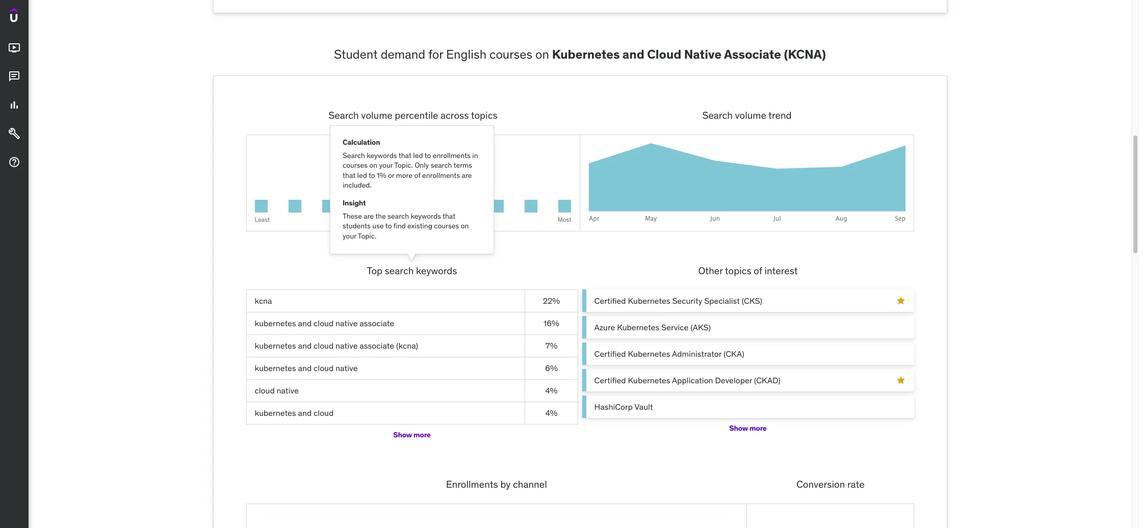 Task type: describe. For each thing, give the bounding box(es) containing it.
insight
[[343, 198, 366, 208]]

1 medium image from the top
[[8, 99, 20, 111]]

hashicorp vault link
[[582, 396, 914, 418]]

application
[[672, 375, 713, 386]]

native up kubernetes and cloud
[[277, 386, 299, 396]]

kubernetes for certified kubernetes application developer (ckad)
[[628, 375, 671, 386]]

22%
[[543, 296, 560, 306]]

0 vertical spatial that
[[399, 151, 412, 160]]

volume for trend
[[735, 109, 767, 121]]

other topics of interest
[[699, 265, 798, 277]]

show for topics
[[730, 424, 748, 433]]

native for kubernetes and cloud native
[[336, 363, 358, 374]]

1 vertical spatial of
[[754, 265, 763, 277]]

kubernetes and cloud
[[255, 408, 334, 419]]

existing
[[408, 222, 432, 231]]

across
[[441, 109, 469, 121]]

channel
[[513, 479, 547, 491]]

native for kubernetes and cloud native associate
[[336, 319, 358, 329]]

azure
[[595, 322, 615, 333]]

least
[[255, 216, 270, 223]]

included.
[[343, 181, 372, 190]]

cloud native
[[255, 386, 299, 396]]

find
[[394, 222, 406, 231]]

certified kubernetes security specialist (cks) link
[[582, 290, 914, 312]]

insight these are the search keywords that students use to find existing courses on your topic.
[[343, 198, 469, 241]]

0 horizontal spatial that
[[343, 171, 356, 180]]

use
[[373, 222, 384, 231]]

(aks)
[[691, 322, 711, 333]]

recommended for you image
[[896, 376, 906, 386]]

enrollments by channel
[[446, 479, 547, 491]]

more for top search keywords
[[414, 430, 431, 440]]

2 horizontal spatial courses
[[490, 47, 533, 62]]

topic. inside calculation search keywords that led to enrollments in courses on your topic. only search terms that led to 1% or more of enrollments are included.
[[394, 161, 413, 170]]

search inside insight these are the search keywords that students use to find existing courses on your topic.
[[388, 212, 409, 221]]

certified for certified kubernetes application developer (ckad)
[[595, 375, 626, 386]]

for
[[428, 47, 443, 62]]

on inside insight these are the search keywords that students use to find existing courses on your topic.
[[461, 222, 469, 231]]

hashicorp vault
[[595, 402, 653, 412]]

associate for kubernetes and cloud native associate (kcna)
[[360, 341, 394, 351]]

1 medium image from the top
[[8, 42, 20, 54]]

kubernetes and cloud native associate
[[255, 319, 394, 329]]

0 horizontal spatial topics
[[471, 109, 498, 121]]

rate
[[848, 479, 865, 491]]

cloud for kubernetes and cloud native associate (kcna)
[[314, 341, 334, 351]]

3 medium image from the top
[[8, 156, 20, 168]]

show more for topics
[[730, 424, 767, 433]]

these
[[343, 212, 362, 221]]

2 horizontal spatial on
[[536, 47, 549, 62]]

kubernetes for kubernetes and cloud native associate (kcna)
[[255, 341, 296, 351]]

more for other topics of interest
[[750, 424, 767, 433]]

interest
[[765, 265, 798, 277]]

show more button for search
[[393, 425, 431, 445]]

english
[[446, 47, 487, 62]]

search inside calculation search keywords that led to enrollments in courses on your topic. only search terms that led to 1% or more of enrollments are included.
[[343, 151, 365, 160]]

percentile
[[395, 109, 438, 121]]

certified kubernetes application developer (ckad)
[[595, 375, 781, 386]]

hashicorp
[[595, 402, 633, 412]]

students
[[343, 222, 371, 231]]

interactive chart image for by
[[259, 517, 734, 528]]

security
[[672, 296, 703, 306]]

1 vertical spatial topics
[[725, 265, 752, 277]]

to inside insight these are the search keywords that students use to find existing courses on your topic.
[[385, 222, 392, 231]]

16%
[[544, 319, 560, 329]]

student
[[334, 47, 378, 62]]

azure kubernetes service (aks) link
[[582, 316, 914, 339]]

6%
[[545, 363, 558, 374]]

native
[[684, 47, 722, 62]]

only
[[415, 161, 429, 170]]

your inside insight these are the search keywords that students use to find existing courses on your topic.
[[343, 232, 356, 241]]

conversion
[[797, 479, 845, 491]]

are inside calculation search keywords that led to enrollments in courses on your topic. only search terms that led to 1% or more of enrollments are included.
[[462, 171, 472, 180]]

demand
[[381, 47, 425, 62]]

most
[[558, 216, 572, 223]]

conversion rate
[[797, 479, 865, 491]]

are inside insight these are the search keywords that students use to find existing courses on your topic.
[[364, 212, 374, 221]]

kubernetes for certified kubernetes administrator (cka)
[[628, 349, 671, 359]]

of inside calculation search keywords that led to enrollments in courses on your topic. only search terms that led to 1% or more of enrollments are included.
[[414, 171, 421, 180]]

in
[[473, 151, 478, 160]]

(kcna)
[[784, 47, 826, 62]]

kubernetes and cloud native associate (kcna)
[[255, 341, 418, 351]]

show more for search
[[393, 430, 431, 440]]

top
[[367, 265, 383, 277]]

2 medium image from the top
[[8, 128, 20, 140]]

other
[[699, 265, 723, 277]]

cloud for kubernetes and cloud
[[314, 408, 334, 419]]

courses inside calculation search keywords that led to enrollments in courses on your topic. only search terms that led to 1% or more of enrollments are included.
[[343, 161, 368, 170]]

or
[[388, 171, 395, 180]]

volume for percentile
[[361, 109, 393, 121]]

the
[[376, 212, 386, 221]]

keywords for search
[[367, 151, 397, 160]]

0 vertical spatial led
[[413, 151, 423, 160]]

and for kubernetes and cloud native associate (kcna)
[[298, 341, 312, 351]]

show more button for topics
[[730, 418, 767, 439]]

cloud up kubernetes and cloud
[[255, 386, 275, 396]]

and left the cloud
[[623, 47, 645, 62]]



Task type: vqa. For each thing, say whether or not it's contained in the screenshot.
Application
yes



Task type: locate. For each thing, give the bounding box(es) containing it.
native down kubernetes and cloud native associate (kcna)
[[336, 363, 358, 374]]

associate for kubernetes and cloud native associate
[[360, 319, 394, 329]]

to up only
[[425, 151, 431, 160]]

topics
[[471, 109, 498, 121], [725, 265, 752, 277]]

1 horizontal spatial your
[[379, 161, 393, 170]]

1 certified from the top
[[595, 296, 626, 306]]

certified for certified kubernetes security specialist (cks)
[[595, 296, 626, 306]]

1 vertical spatial 4%
[[546, 408, 558, 419]]

1 horizontal spatial led
[[413, 151, 423, 160]]

kubernetes for certified kubernetes security specialist (cks)
[[628, 296, 671, 306]]

search for search volume percentile across topics
[[329, 109, 359, 121]]

4%
[[546, 386, 558, 396], [546, 408, 558, 419]]

0 horizontal spatial on
[[370, 161, 378, 170]]

led
[[413, 151, 423, 160], [357, 171, 367, 180]]

2 vertical spatial keywords
[[416, 265, 457, 277]]

associate
[[360, 319, 394, 329], [360, 341, 394, 351]]

1 vertical spatial associate
[[360, 341, 394, 351]]

show more
[[730, 424, 767, 433], [393, 430, 431, 440]]

0 horizontal spatial of
[[414, 171, 421, 180]]

more inside calculation search keywords that led to enrollments in courses on your topic. only search terms that led to 1% or more of enrollments are included.
[[396, 171, 413, 180]]

1 vertical spatial topic.
[[358, 232, 377, 241]]

kubernetes
[[255, 319, 296, 329], [255, 341, 296, 351], [255, 363, 296, 374], [255, 408, 296, 419]]

1 horizontal spatial that
[[399, 151, 412, 160]]

your up 1%
[[379, 161, 393, 170]]

keywords for search
[[416, 265, 457, 277]]

1 associate from the top
[[360, 319, 394, 329]]

cloud down kubernetes and cloud native associate
[[314, 341, 334, 351]]

certified for certified kubernetes administrator (cka)
[[595, 349, 626, 359]]

0 vertical spatial certified
[[595, 296, 626, 306]]

1 vertical spatial on
[[370, 161, 378, 170]]

1 horizontal spatial of
[[754, 265, 763, 277]]

and up kubernetes and cloud native associate (kcna)
[[298, 319, 312, 329]]

1 vertical spatial search
[[388, 212, 409, 221]]

1 vertical spatial medium image
[[8, 70, 20, 83]]

1 vertical spatial interactive chart image
[[259, 517, 734, 528]]

keywords inside insight these are the search keywords that students use to find existing courses on your topic.
[[411, 212, 441, 221]]

topic. up or
[[394, 161, 413, 170]]

volume left trend
[[735, 109, 767, 121]]

search volume percentile across topics
[[329, 109, 498, 121]]

0 vertical spatial 4%
[[546, 386, 558, 396]]

2 vertical spatial courses
[[434, 222, 459, 231]]

1 vertical spatial courses
[[343, 161, 368, 170]]

associate
[[724, 47, 782, 62]]

of left interest on the right bottom of page
[[754, 265, 763, 277]]

0 vertical spatial enrollments
[[433, 151, 471, 160]]

(kcna)
[[396, 341, 418, 351]]

recommended for you image
[[896, 296, 906, 306]]

2 4% from the top
[[546, 408, 558, 419]]

0 vertical spatial medium image
[[8, 99, 20, 111]]

1 volume from the left
[[361, 109, 393, 121]]

vault
[[635, 402, 653, 412]]

certified up hashicorp
[[595, 375, 626, 386]]

2 certified from the top
[[595, 349, 626, 359]]

1 horizontal spatial more
[[414, 430, 431, 440]]

on inside calculation search keywords that led to enrollments in courses on your topic. only search terms that led to 1% or more of enrollments are included.
[[370, 161, 378, 170]]

0 vertical spatial keywords
[[367, 151, 397, 160]]

courses inside insight these are the search keywords that students use to find existing courses on your topic.
[[434, 222, 459, 231]]

1 vertical spatial your
[[343, 232, 356, 241]]

kubernetes up 'cloud native' at the bottom left
[[255, 363, 296, 374]]

keywords inside calculation search keywords that led to enrollments in courses on your topic. only search terms that led to 1% or more of enrollments are included.
[[367, 151, 397, 160]]

certified kubernetes administrator (cka)
[[595, 349, 745, 359]]

courses
[[490, 47, 533, 62], [343, 161, 368, 170], [434, 222, 459, 231]]

native down kubernetes and cloud native associate
[[336, 341, 358, 351]]

0 horizontal spatial to
[[369, 171, 375, 180]]

associate left (kcna)
[[360, 341, 394, 351]]

keywords
[[367, 151, 397, 160], [411, 212, 441, 221], [416, 265, 457, 277]]

topics right across
[[471, 109, 498, 121]]

cloud for kubernetes and cloud native
[[314, 363, 334, 374]]

associate up kubernetes and cloud native associate (kcna)
[[360, 319, 394, 329]]

interactive chart image
[[589, 143, 906, 223], [259, 517, 734, 528]]

0 horizontal spatial are
[[364, 212, 374, 221]]

cloud
[[314, 319, 334, 329], [314, 341, 334, 351], [314, 363, 334, 374], [255, 386, 275, 396], [314, 408, 334, 419]]

cloud down 'kubernetes and cloud native'
[[314, 408, 334, 419]]

1 horizontal spatial show more
[[730, 424, 767, 433]]

to left 1%
[[369, 171, 375, 180]]

native up kubernetes and cloud native associate (kcna)
[[336, 319, 358, 329]]

courses right the existing
[[434, 222, 459, 231]]

developer
[[715, 375, 752, 386]]

certified down azure
[[595, 349, 626, 359]]

0 vertical spatial search
[[431, 161, 452, 170]]

of down only
[[414, 171, 421, 180]]

2 vertical spatial that
[[443, 212, 456, 221]]

udemy image
[[10, 8, 57, 26]]

1 horizontal spatial topics
[[725, 265, 752, 277]]

(cka)
[[724, 349, 745, 359]]

0 vertical spatial courses
[[490, 47, 533, 62]]

to right use
[[385, 222, 392, 231]]

search down 55th
[[431, 161, 452, 170]]

2 vertical spatial certified
[[595, 375, 626, 386]]

2 vertical spatial medium image
[[8, 156, 20, 168]]

show more button
[[730, 418, 767, 439], [393, 425, 431, 445]]

1 vertical spatial are
[[364, 212, 374, 221]]

kubernetes up 'kubernetes and cloud native'
[[255, 341, 296, 351]]

to
[[425, 151, 431, 160], [369, 171, 375, 180], [385, 222, 392, 231]]

0 horizontal spatial your
[[343, 232, 356, 241]]

interactive chart image for volume
[[589, 143, 906, 223]]

search
[[431, 161, 452, 170], [388, 212, 409, 221], [385, 265, 414, 277]]

2 horizontal spatial that
[[443, 212, 456, 221]]

specialist
[[705, 296, 740, 306]]

search up find
[[388, 212, 409, 221]]

1 horizontal spatial to
[[385, 222, 392, 231]]

kubernetes for kubernetes and cloud native associate
[[255, 319, 296, 329]]

and up 'kubernetes and cloud native'
[[298, 341, 312, 351]]

on
[[536, 47, 549, 62], [370, 161, 378, 170], [461, 222, 469, 231]]

kubernetes down 'cloud native' at the bottom left
[[255, 408, 296, 419]]

led up the included.
[[357, 171, 367, 180]]

and for kubernetes and cloud native
[[298, 363, 312, 374]]

0 vertical spatial are
[[462, 171, 472, 180]]

1 vertical spatial that
[[343, 171, 356, 180]]

topic. down students
[[358, 232, 377, 241]]

(ckad)
[[754, 375, 781, 386]]

0 vertical spatial medium image
[[8, 42, 20, 54]]

1 kubernetes from the top
[[255, 319, 296, 329]]

show for search
[[393, 430, 412, 440]]

that inside insight these are the search keywords that students use to find existing courses on your topic.
[[443, 212, 456, 221]]

0 vertical spatial topic.
[[394, 161, 413, 170]]

kubernetes and cloud native
[[255, 363, 358, 374]]

and for kubernetes and cloud native associate
[[298, 319, 312, 329]]

0 horizontal spatial show
[[393, 430, 412, 440]]

led up only
[[413, 151, 423, 160]]

by
[[501, 479, 511, 491]]

and up 'cloud native' at the bottom left
[[298, 363, 312, 374]]

kubernetes for kubernetes and cloud native
[[255, 363, 296, 374]]

more
[[396, 171, 413, 180], [750, 424, 767, 433], [414, 430, 431, 440]]

kubernetes for kubernetes and cloud
[[255, 408, 296, 419]]

topics right other
[[725, 265, 752, 277]]

kubernetes down "kcna"
[[255, 319, 296, 329]]

0 vertical spatial to
[[425, 151, 431, 160]]

of
[[414, 171, 421, 180], [754, 265, 763, 277]]

1 vertical spatial led
[[357, 171, 367, 180]]

trend
[[769, 109, 792, 121]]

top search keywords
[[367, 265, 457, 277]]

0 vertical spatial on
[[536, 47, 549, 62]]

are down terms
[[462, 171, 472, 180]]

medium image
[[8, 42, 20, 54], [8, 70, 20, 83], [8, 156, 20, 168]]

3 kubernetes from the top
[[255, 363, 296, 374]]

1 horizontal spatial are
[[462, 171, 472, 180]]

7%
[[546, 341, 558, 351]]

keywords up 1%
[[367, 151, 397, 160]]

courses up the included.
[[343, 161, 368, 170]]

student demand for english courses on kubernetes and cloud native associate (kcna)
[[334, 47, 826, 62]]

1 horizontal spatial on
[[461, 222, 469, 231]]

1 horizontal spatial topic.
[[394, 161, 413, 170]]

enrollments
[[446, 479, 498, 491]]

0 vertical spatial of
[[414, 171, 421, 180]]

2 associate from the top
[[360, 341, 394, 351]]

2 volume from the left
[[735, 109, 767, 121]]

your
[[379, 161, 393, 170], [343, 232, 356, 241]]

4 kubernetes from the top
[[255, 408, 296, 419]]

calculation
[[343, 138, 380, 147]]

0 vertical spatial your
[[379, 161, 393, 170]]

0 horizontal spatial volume
[[361, 109, 393, 121]]

that
[[399, 151, 412, 160], [343, 171, 356, 180], [443, 212, 456, 221]]

1 4% from the top
[[546, 386, 558, 396]]

native
[[336, 319, 358, 329], [336, 341, 358, 351], [336, 363, 358, 374], [277, 386, 299, 396]]

1 vertical spatial keywords
[[411, 212, 441, 221]]

2 horizontal spatial more
[[750, 424, 767, 433]]

are left the
[[364, 212, 374, 221]]

courses right 'english'
[[490, 47, 533, 62]]

cloud for kubernetes and cloud native associate
[[314, 319, 334, 329]]

2 kubernetes from the top
[[255, 341, 296, 351]]

1 horizontal spatial volume
[[735, 109, 767, 121]]

3 certified from the top
[[595, 375, 626, 386]]

search for search volume trend
[[703, 109, 733, 121]]

keywords down the existing
[[416, 265, 457, 277]]

1 vertical spatial medium image
[[8, 128, 20, 140]]

and for kubernetes and cloud
[[298, 408, 312, 419]]

(cks)
[[742, 296, 763, 306]]

2 vertical spatial on
[[461, 222, 469, 231]]

0 horizontal spatial more
[[396, 171, 413, 180]]

cloud
[[647, 47, 682, 62]]

certified
[[595, 296, 626, 306], [595, 349, 626, 359], [595, 375, 626, 386]]

cloud up kubernetes and cloud native associate (kcna)
[[314, 319, 334, 329]]

0 vertical spatial interactive chart image
[[589, 143, 906, 223]]

certified kubernetes security specialist (cks)
[[595, 296, 763, 306]]

search right top
[[385, 265, 414, 277]]

0 horizontal spatial courses
[[343, 161, 368, 170]]

0 horizontal spatial led
[[357, 171, 367, 180]]

and down 'cloud native' at the bottom left
[[298, 408, 312, 419]]

1 vertical spatial certified
[[595, 349, 626, 359]]

show
[[730, 424, 748, 433], [393, 430, 412, 440]]

certified kubernetes administrator (cka) link
[[582, 343, 914, 365]]

kubernetes
[[552, 47, 620, 62], [628, 296, 671, 306], [617, 322, 660, 333], [628, 349, 671, 359], [628, 375, 671, 386]]

certified kubernetes application developer (ckad) link
[[582, 369, 914, 392]]

azure kubernetes service (aks)
[[595, 322, 711, 333]]

and
[[623, 47, 645, 62], [298, 319, 312, 329], [298, 341, 312, 351], [298, 363, 312, 374], [298, 408, 312, 419]]

search
[[329, 109, 359, 121], [703, 109, 733, 121], [343, 151, 365, 160]]

1 horizontal spatial show
[[730, 424, 748, 433]]

search inside calculation search keywords that led to enrollments in courses on your topic. only search terms that led to 1% or more of enrollments are included.
[[431, 161, 452, 170]]

55th
[[435, 139, 469, 160]]

0 horizontal spatial show more button
[[393, 425, 431, 445]]

0 horizontal spatial topic.
[[358, 232, 377, 241]]

medium image
[[8, 99, 20, 111], [8, 128, 20, 140]]

kcna
[[255, 296, 272, 306]]

0 vertical spatial topics
[[471, 109, 498, 121]]

calculation search keywords that led to enrollments in courses on your topic. only search terms that led to 1% or more of enrollments are included.
[[343, 138, 478, 190]]

2 medium image from the top
[[8, 70, 20, 83]]

enrollments up terms
[[433, 151, 471, 160]]

0 vertical spatial associate
[[360, 319, 394, 329]]

topic. inside insight these are the search keywords that students use to find existing courses on your topic.
[[358, 232, 377, 241]]

1%
[[377, 171, 386, 180]]

cloud down kubernetes and cloud native associate (kcna)
[[314, 363, 334, 374]]

1 horizontal spatial courses
[[434, 222, 459, 231]]

0 horizontal spatial show more
[[393, 430, 431, 440]]

4% for cloud native
[[546, 386, 558, 396]]

kubernetes for azure kubernetes service (aks)
[[617, 322, 660, 333]]

1 horizontal spatial show more button
[[730, 418, 767, 439]]

2 vertical spatial search
[[385, 265, 414, 277]]

certified up azure
[[595, 296, 626, 306]]

topic.
[[394, 161, 413, 170], [358, 232, 377, 241]]

volume
[[361, 109, 393, 121], [735, 109, 767, 121]]

your inside calculation search keywords that led to enrollments in courses on your topic. only search terms that led to 1% or more of enrollments are included.
[[379, 161, 393, 170]]

2 vertical spatial to
[[385, 222, 392, 231]]

1 vertical spatial enrollments
[[422, 171, 460, 180]]

terms
[[454, 161, 472, 170]]

volume up calculation at the left of the page
[[361, 109, 393, 121]]

2 horizontal spatial to
[[425, 151, 431, 160]]

service
[[662, 322, 689, 333]]

are
[[462, 171, 472, 180], [364, 212, 374, 221]]

enrollments down only
[[422, 171, 460, 180]]

4% for kubernetes and cloud
[[546, 408, 558, 419]]

your down students
[[343, 232, 356, 241]]

native for kubernetes and cloud native associate (kcna)
[[336, 341, 358, 351]]

administrator
[[672, 349, 722, 359]]

search volume trend
[[703, 109, 792, 121]]

1 vertical spatial to
[[369, 171, 375, 180]]

keywords up the existing
[[411, 212, 441, 221]]



